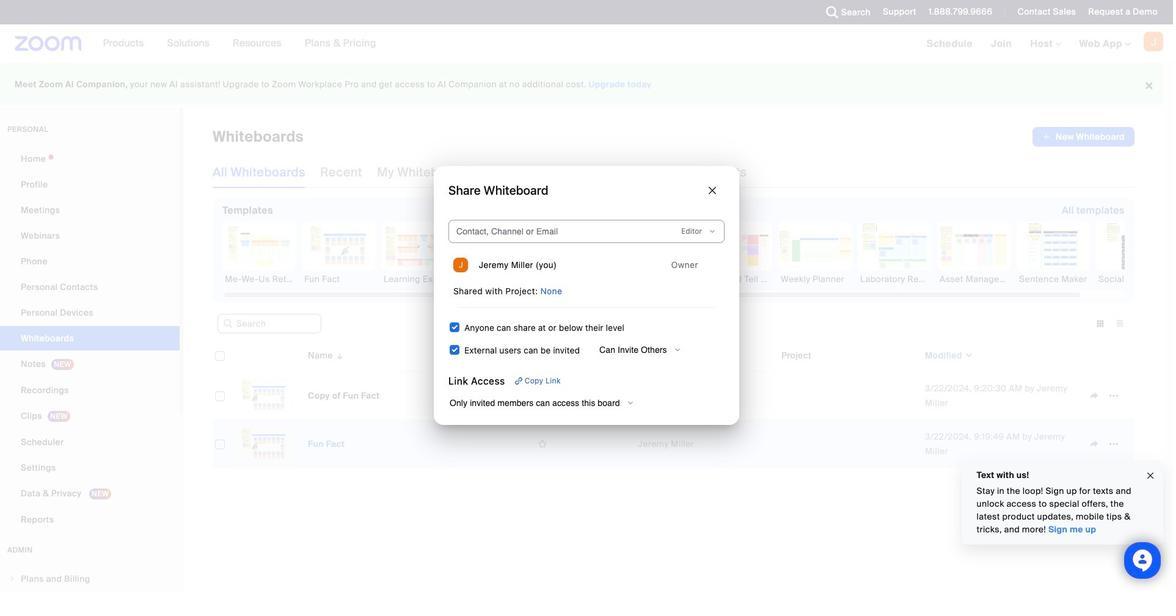 Task type: locate. For each thing, give the bounding box(es) containing it.
permission element
[[677, 224, 722, 239]]

application
[[1033, 127, 1135, 147], [213, 340, 1144, 478], [533, 387, 628, 405], [533, 435, 628, 454]]

digital marketing canvas element
[[461, 273, 534, 285]]

2 cell from the top
[[777, 421, 921, 469]]

list item
[[449, 251, 725, 280]]

footer
[[0, 64, 1165, 106]]

0 vertical spatial fun fact element
[[302, 273, 375, 285]]

learning experience canvas element
[[381, 273, 455, 285]]

uml class diagram element
[[540, 273, 614, 285]]

list mode, selected image
[[1111, 318, 1130, 330]]

banner
[[0, 24, 1174, 64]]

sentence maker element
[[1017, 273, 1091, 285]]

close image
[[1146, 469, 1156, 483]]

cell for "fun fact" element to the bottom
[[777, 421, 921, 469]]

fun fact element
[[302, 273, 375, 285], [308, 439, 345, 450]]

meetings navigation
[[918, 24, 1174, 64]]

cell
[[777, 372, 921, 421], [777, 421, 921, 469]]

Contact, Channel or Email text field
[[452, 222, 658, 241]]

1 cell from the top
[[777, 372, 921, 421]]

me-we-us retrospective element
[[223, 273, 296, 285]]



Task type: vqa. For each thing, say whether or not it's contained in the screenshot.
'thumbnail of Copy of Fun Fact' on the left bottom
yes



Task type: describe. For each thing, give the bounding box(es) containing it.
grid mode, not selected image
[[1091, 318, 1111, 330]]

copy of fun fact element
[[308, 391, 380, 402]]

show and tell with a twist element
[[699, 273, 773, 285]]

thumbnail of copy of fun fact image
[[235, 380, 293, 412]]

personal menu menu
[[0, 147, 180, 534]]

weekly planner element
[[779, 273, 852, 285]]

Search text field
[[218, 314, 322, 334]]

laboratory report element
[[858, 273, 932, 285]]

cell for copy of fun fact element at the left bottom of page
[[777, 372, 921, 421]]

social emotional learning element
[[1097, 273, 1170, 285]]

weekly schedule image
[[620, 223, 693, 270]]

product information navigation
[[94, 24, 386, 64]]

arrow down image
[[333, 348, 344, 363]]

jeremy miller image
[[454, 258, 468, 273]]

fun fact, modified at mar 22, 2024 by jeremy miller, link image
[[235, 428, 293, 461]]

thumbnail of fun fact image
[[235, 429, 293, 460]]

1 vertical spatial fun fact element
[[308, 439, 345, 450]]

tabs of all whiteboard page tab list
[[213, 156, 747, 188]]

asset management element
[[938, 273, 1011, 285]]



